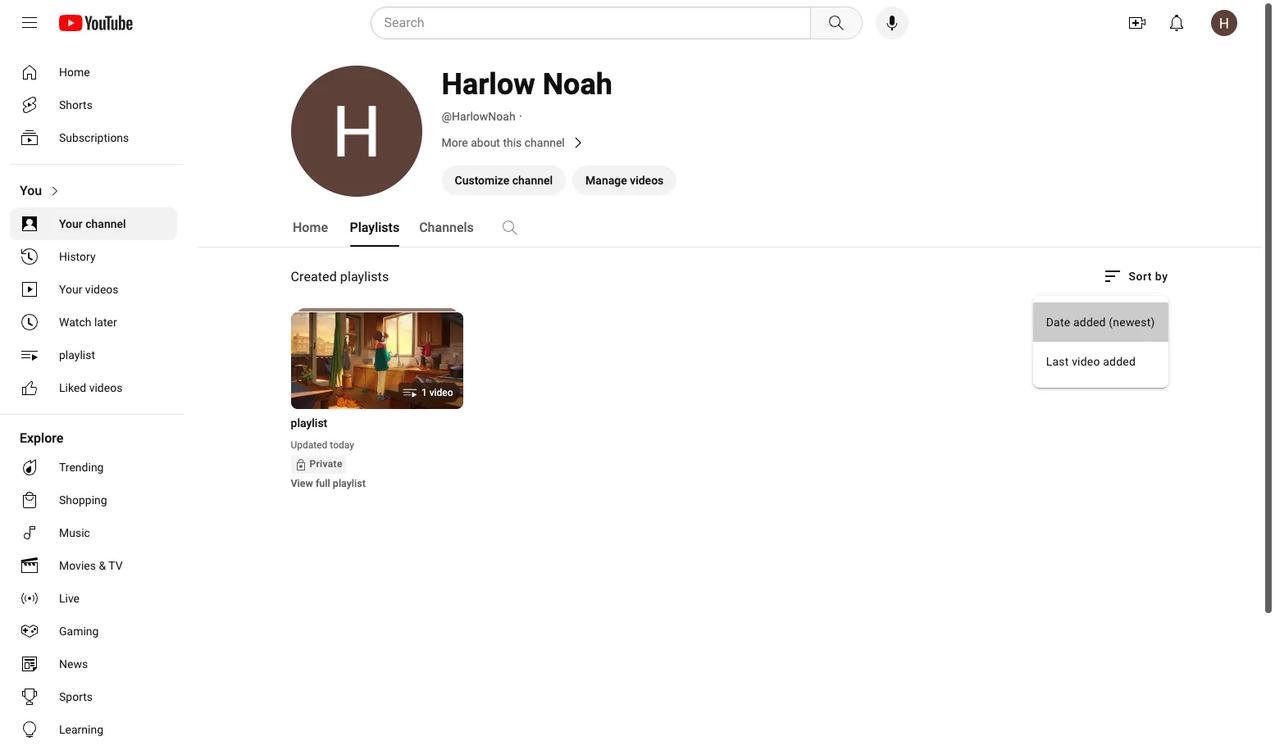 Task type: describe. For each thing, give the bounding box(es) containing it.
0 vertical spatial channel
[[525, 136, 565, 149]]

‧
[[519, 110, 523, 123]]

movies & tv
[[59, 559, 123, 572]]

video for 1
[[430, 387, 453, 399]]

harlow noah main content
[[197, 3, 1262, 750]]

view
[[291, 477, 313, 490]]

private
[[310, 459, 343, 470]]

customize channel link
[[442, 166, 566, 195]]

your videos
[[59, 283, 119, 296]]

later
[[94, 316, 117, 329]]

channels
[[419, 220, 474, 235]]

sort
[[1129, 270, 1152, 283]]

date
[[1046, 316, 1071, 329]]

live
[[59, 592, 80, 605]]

(newest)
[[1109, 316, 1155, 329]]

more
[[442, 136, 468, 149]]

videos for your videos
[[85, 283, 119, 296]]

manage videos link
[[573, 166, 677, 195]]

videos for liked videos
[[89, 381, 123, 395]]

about
[[471, 136, 500, 149]]

updated today
[[291, 440, 354, 451]]

tab list inside harlow noah main content
[[291, 208, 646, 248]]

0 vertical spatial home
[[59, 66, 90, 79]]

0 vertical spatial added
[[1074, 316, 1106, 329]]

watch
[[59, 316, 91, 329]]

customize channel
[[455, 174, 553, 187]]

created
[[291, 269, 337, 285]]

harlow
[[442, 67, 535, 102]]

sort by button
[[1103, 267, 1168, 286]]

sports
[[59, 691, 93, 704]]

date added (newest)
[[1046, 316, 1155, 329]]

video for last
[[1072, 355, 1100, 368]]

avatar image image
[[1211, 10, 1238, 36]]

1 horizontal spatial playlist
[[291, 417, 327, 430]]

last video added link
[[1033, 342, 1168, 381]]

manage
[[586, 174, 627, 187]]

1 video link
[[291, 312, 463, 411]]

videos for manage videos
[[630, 174, 664, 187]]

tv
[[108, 559, 123, 572]]

list box inside harlow noah main content
[[1033, 296, 1168, 388]]

news
[[59, 658, 88, 671]]

&
[[99, 559, 106, 572]]

more about this channel
[[442, 136, 565, 149]]

updated
[[291, 440, 328, 451]]

manage videos
[[586, 174, 664, 187]]

sort by
[[1129, 270, 1168, 283]]



Task type: vqa. For each thing, say whether or not it's contained in the screenshot.
having
no



Task type: locate. For each thing, give the bounding box(es) containing it.
noah
[[543, 67, 613, 102]]

learning
[[59, 723, 103, 737]]

playlist link
[[10, 339, 177, 372], [10, 339, 177, 372], [291, 415, 443, 431]]

video right 1
[[430, 387, 453, 399]]

your for your videos
[[59, 283, 82, 296]]

shorts
[[59, 98, 93, 112]]

your
[[59, 217, 83, 230], [59, 283, 82, 296]]

0 horizontal spatial home
[[59, 66, 90, 79]]

music
[[59, 527, 90, 540]]

sports link
[[10, 681, 177, 714], [10, 681, 177, 714]]

@harlownoah
[[442, 110, 516, 123]]

videos right manage
[[630, 174, 664, 187]]

last
[[1046, 355, 1069, 368]]

1 vertical spatial your
[[59, 283, 82, 296]]

liked videos
[[59, 381, 123, 395]]

full
[[316, 477, 330, 490]]

explore
[[20, 431, 63, 446]]

customize
[[455, 174, 510, 187]]

home up shorts
[[59, 66, 90, 79]]

list box
[[1033, 296, 1168, 388]]

videos up "later" at top left
[[85, 283, 119, 296]]

1 vertical spatial added
[[1103, 355, 1136, 368]]

date added (newest) link
[[1033, 303, 1168, 342]]

videos inside "link"
[[630, 174, 664, 187]]

watch later link
[[10, 306, 177, 339], [10, 306, 177, 339]]

live link
[[10, 582, 177, 615], [10, 582, 177, 615]]

1 your from the top
[[59, 217, 83, 230]]

watch later
[[59, 316, 117, 329]]

subscriptions link
[[10, 121, 177, 154], [10, 121, 177, 154]]

channel down this
[[512, 174, 553, 187]]

last video added
[[1046, 355, 1136, 368]]

0 horizontal spatial video
[[430, 387, 453, 399]]

your videos link
[[10, 273, 177, 306], [10, 273, 177, 306]]

2 vertical spatial channel
[[85, 217, 126, 230]]

your channel link
[[10, 208, 177, 240], [10, 208, 177, 240]]

list box containing date added (newest)
[[1033, 296, 1168, 388]]

your up "watch"
[[59, 283, 82, 296]]

shopping link
[[10, 484, 177, 517], [10, 484, 177, 517]]

videos
[[630, 174, 664, 187], [85, 283, 119, 296], [89, 381, 123, 395]]

None search field
[[341, 7, 866, 39]]

music link
[[10, 517, 177, 550], [10, 517, 177, 550]]

playlist
[[59, 349, 95, 362], [291, 417, 327, 430], [333, 477, 366, 490]]

home link
[[10, 56, 177, 89], [10, 56, 177, 89]]

channel right this
[[525, 136, 565, 149]]

added
[[1074, 316, 1106, 329], [1103, 355, 1136, 368]]

group inside harlow noah main content
[[1033, 267, 1168, 396]]

0 horizontal spatial playlist
[[59, 349, 95, 362]]

channel for your channel
[[85, 217, 126, 230]]

2 vertical spatial playlist
[[333, 477, 366, 490]]

view full playlist link
[[291, 477, 366, 490]]

private status
[[291, 456, 346, 474]]

1 vertical spatial playlist
[[291, 417, 327, 430]]

1 video
[[422, 387, 453, 399]]

history
[[59, 250, 96, 263]]

home inside harlow noah main content
[[293, 220, 328, 235]]

1 horizontal spatial home
[[293, 220, 328, 235]]

playlist up the updated
[[291, 417, 327, 430]]

added down (newest) on the right top of page
[[1103, 355, 1136, 368]]

0 vertical spatial playlist
[[59, 349, 95, 362]]

your channel
[[59, 217, 126, 230]]

1
[[422, 387, 427, 399]]

Manage videos text field
[[586, 174, 664, 187]]

liked videos link
[[10, 372, 177, 404], [10, 372, 177, 404]]

learning link
[[10, 714, 177, 746], [10, 714, 177, 746]]

playlist right full
[[333, 477, 366, 490]]

trending link
[[10, 451, 177, 484], [10, 451, 177, 484]]

this
[[503, 136, 522, 149]]

0 vertical spatial video
[[1072, 355, 1100, 368]]

news link
[[10, 648, 177, 681], [10, 648, 177, 681]]

history link
[[10, 240, 177, 273], [10, 240, 177, 273]]

home up created
[[293, 220, 328, 235]]

by
[[1156, 270, 1168, 283]]

Search text field
[[384, 12, 807, 34]]

subscriptions
[[59, 131, 129, 144]]

Customize channel text field
[[455, 174, 553, 187]]

liked
[[59, 381, 86, 395]]

channel for customize channel
[[512, 174, 553, 187]]

1 vertical spatial video
[[430, 387, 453, 399]]

shorts link
[[10, 89, 177, 121], [10, 89, 177, 121]]

1 vertical spatial channel
[[512, 174, 553, 187]]

videos right the liked
[[89, 381, 123, 395]]

playlist down "watch"
[[59, 349, 95, 362]]

group containing sort by
[[1033, 267, 1168, 396]]

channel
[[525, 136, 565, 149], [512, 174, 553, 187], [85, 217, 126, 230]]

today
[[330, 440, 354, 451]]

2 vertical spatial videos
[[89, 381, 123, 395]]

1 horizontal spatial video
[[1072, 355, 1100, 368]]

harlow noah @harlownoah ‧
[[442, 67, 613, 123]]

0 vertical spatial videos
[[630, 174, 664, 187]]

more about this channel link
[[442, 133, 934, 153]]

2 horizontal spatial playlist
[[333, 477, 366, 490]]

playlists
[[350, 220, 400, 235]]

gaming
[[59, 625, 99, 638]]

your for your channel
[[59, 217, 83, 230]]

1 vertical spatial home
[[293, 220, 328, 235]]

view full playlist
[[291, 477, 366, 490]]

you link
[[10, 175, 177, 208], [10, 175, 177, 208]]

tab list
[[291, 208, 646, 248]]

movies
[[59, 559, 96, 572]]

tab list containing home
[[291, 208, 646, 248]]

movies & tv link
[[10, 550, 177, 582], [10, 550, 177, 582]]

channel up history on the left top of page
[[85, 217, 126, 230]]

your up history on the left top of page
[[59, 217, 83, 230]]

trending
[[59, 461, 104, 474]]

group
[[1033, 267, 1168, 396]]

video right last at the right top of page
[[1072, 355, 1100, 368]]

2 your from the top
[[59, 283, 82, 296]]

created playlists button
[[291, 268, 389, 286]]

home
[[59, 66, 90, 79], [293, 220, 328, 235]]

gaming link
[[10, 615, 177, 648], [10, 615, 177, 648]]

created playlists
[[291, 269, 389, 285]]

you
[[20, 183, 42, 198]]

playlists
[[340, 269, 389, 285]]

shopping
[[59, 494, 107, 507]]

0 vertical spatial your
[[59, 217, 83, 230]]

video
[[1072, 355, 1100, 368], [430, 387, 453, 399]]

added right date
[[1074, 316, 1106, 329]]

1 vertical spatial videos
[[85, 283, 119, 296]]



